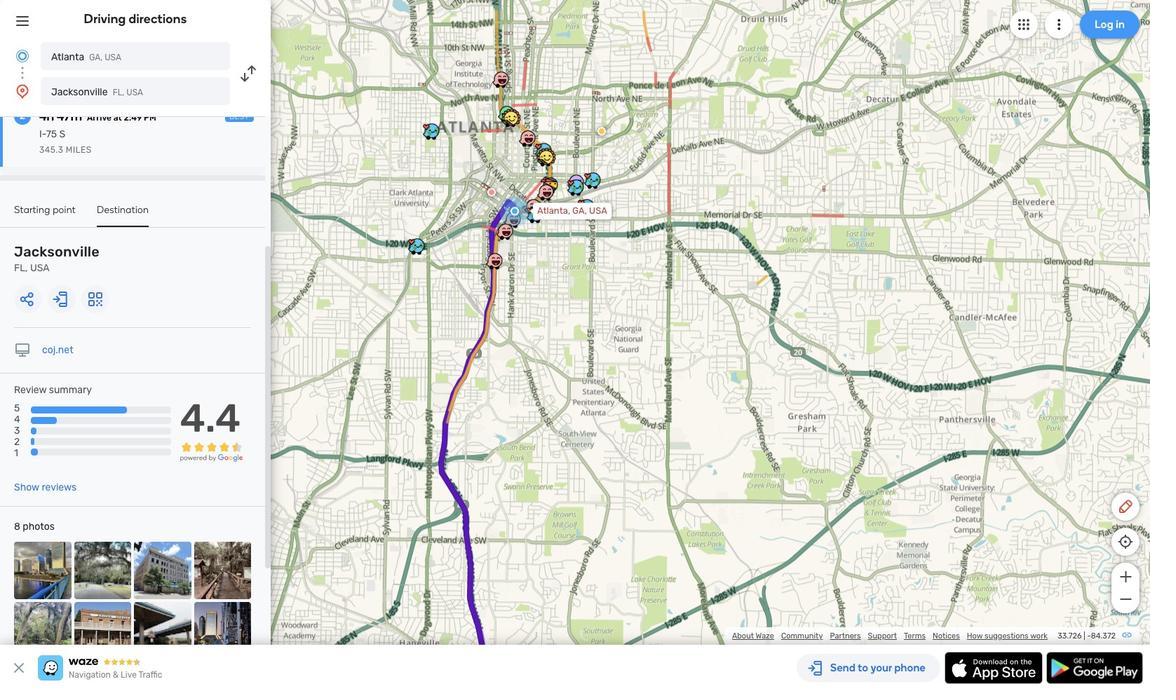 Task type: describe. For each thing, give the bounding box(es) containing it.
terms link
[[904, 632, 926, 641]]

atlanta ga, usa
[[51, 51, 121, 63]]

ga, for atlanta
[[89, 53, 103, 62]]

how
[[967, 632, 983, 641]]

partners
[[830, 632, 861, 641]]

driving
[[84, 11, 126, 27]]

navigation & live traffic
[[69, 670, 162, 680]]

review
[[14, 384, 47, 396]]

current location image
[[14, 48, 31, 65]]

starting point button
[[14, 204, 76, 226]]

image 5 of jacksonville, jacksonville image
[[14, 602, 71, 659]]

miles
[[66, 145, 92, 155]]

0 vertical spatial jacksonville fl, usa
[[51, 86, 143, 98]]

0 vertical spatial jacksonville
[[51, 86, 108, 98]]

about
[[732, 632, 754, 641]]

usa down starting point 'button'
[[30, 262, 50, 274]]

support link
[[868, 632, 897, 641]]

8 photos
[[14, 521, 55, 533]]

0 vertical spatial fl,
[[113, 88, 124, 97]]

image 2 of jacksonville, jacksonville image
[[74, 542, 131, 599]]

community
[[781, 632, 823, 641]]

link image
[[1121, 630, 1132, 641]]

notices link
[[933, 632, 960, 641]]

1 vertical spatial jacksonville
[[14, 243, 100, 260]]

best
[[229, 113, 250, 121]]

arrive
[[87, 113, 112, 123]]

i-75 s 345.3 miles
[[39, 128, 92, 155]]

photos
[[23, 521, 55, 533]]

coj.net link
[[42, 344, 73, 356]]

starting point
[[14, 204, 76, 216]]

2 inside '5 4 3 2 1'
[[14, 436, 20, 448]]

ga, for atlanta,
[[572, 206, 587, 216]]

zoom out image
[[1117, 591, 1134, 608]]

at
[[113, 113, 122, 123]]

show reviews
[[14, 482, 77, 494]]

reviews
[[42, 482, 77, 494]]

8
[[14, 521, 20, 533]]

starting
[[14, 204, 50, 216]]

about waze community partners support terms notices how suggestions work
[[732, 632, 1048, 641]]

directions
[[129, 11, 187, 27]]

84.372
[[1091, 632, 1116, 641]]

4h 47m arrive at 2:49 pm
[[39, 109, 156, 124]]

|
[[1084, 632, 1085, 641]]

point
[[53, 204, 76, 216]]

1 vertical spatial jacksonville fl, usa
[[14, 243, 100, 274]]

image 1 of jacksonville, jacksonville image
[[14, 542, 71, 599]]

computer image
[[14, 342, 31, 359]]

image 7 of jacksonville, jacksonville image
[[134, 602, 191, 659]]

75
[[46, 128, 57, 140]]

1
[[14, 448, 18, 460]]

2:49
[[124, 113, 142, 123]]

destination
[[97, 204, 149, 216]]

345.3
[[39, 145, 63, 155]]

road closed image
[[487, 188, 496, 197]]

image 6 of jacksonville, jacksonville image
[[74, 602, 131, 659]]

usa up 2:49
[[126, 88, 143, 97]]

33.726 | -84.372
[[1058, 632, 1116, 641]]



Task type: locate. For each thing, give the bounding box(es) containing it.
image 4 of jacksonville, jacksonville image
[[194, 542, 251, 599]]

ga,
[[89, 53, 103, 62], [572, 206, 587, 216]]

show
[[14, 482, 39, 494]]

4.4
[[180, 396, 241, 442]]

0 vertical spatial ga,
[[89, 53, 103, 62]]

atlanta, ga, usa
[[537, 206, 607, 216]]

1 vertical spatial 2
[[14, 436, 20, 448]]

community link
[[781, 632, 823, 641]]

s
[[59, 128, 65, 140]]

jacksonville fl, usa up the 4h 47m arrive at 2:49 pm
[[51, 86, 143, 98]]

pm
[[144, 113, 156, 123]]

fl,
[[113, 88, 124, 97], [14, 262, 28, 274]]

how suggestions work link
[[967, 632, 1048, 641]]

traffic
[[138, 670, 162, 680]]

4h
[[39, 109, 54, 124]]

jacksonville up 47m on the left of page
[[51, 86, 108, 98]]

image 3 of jacksonville, jacksonville image
[[134, 542, 191, 599]]

atlanta
[[51, 51, 84, 63]]

pencil image
[[1117, 499, 1134, 515]]

notices
[[933, 632, 960, 641]]

4
[[14, 414, 20, 426]]

usa down driving
[[105, 53, 121, 62]]

terms
[[904, 632, 926, 641]]

2 down the 4
[[14, 436, 20, 448]]

usa right atlanta,
[[589, 206, 607, 216]]

5
[[14, 403, 20, 414]]

5 4 3 2 1
[[14, 403, 20, 460]]

jacksonville
[[51, 86, 108, 98], [14, 243, 100, 260]]

image 8 of jacksonville, jacksonville image
[[194, 602, 251, 659]]

work
[[1030, 632, 1048, 641]]

3
[[14, 425, 20, 437]]

usa inside atlanta ga, usa
[[105, 53, 121, 62]]

1 vertical spatial fl,
[[14, 262, 28, 274]]

jacksonville down starting point 'button'
[[14, 243, 100, 260]]

0 vertical spatial 2
[[20, 110, 25, 122]]

47m
[[57, 109, 82, 124]]

i-
[[39, 128, 46, 140]]

0 horizontal spatial fl,
[[14, 262, 28, 274]]

hazard image
[[597, 127, 606, 136]]

about waze link
[[732, 632, 774, 641]]

partners link
[[830, 632, 861, 641]]

suggestions
[[985, 632, 1029, 641]]

support
[[868, 632, 897, 641]]

-
[[1087, 632, 1091, 641]]

1 horizontal spatial ga,
[[572, 206, 587, 216]]

2 left 4h
[[20, 110, 25, 122]]

&
[[113, 670, 119, 680]]

1 vertical spatial ga,
[[572, 206, 587, 216]]

2
[[20, 110, 25, 122], [14, 436, 20, 448]]

0 horizontal spatial ga,
[[89, 53, 103, 62]]

usa
[[105, 53, 121, 62], [126, 88, 143, 97], [589, 206, 607, 216], [30, 262, 50, 274]]

ga, right atlanta,
[[572, 206, 587, 216]]

zoom in image
[[1117, 569, 1134, 586]]

ga, inside atlanta ga, usa
[[89, 53, 103, 62]]

33.726
[[1058, 632, 1082, 641]]

x image
[[11, 660, 27, 677]]

coj.net
[[42, 344, 73, 356]]

jacksonville fl, usa
[[51, 86, 143, 98], [14, 243, 100, 274]]

fl, down starting point 'button'
[[14, 262, 28, 274]]

atlanta,
[[537, 206, 570, 216]]

navigation
[[69, 670, 111, 680]]

destination button
[[97, 204, 149, 227]]

jacksonville fl, usa down starting point 'button'
[[14, 243, 100, 274]]

review summary
[[14, 384, 92, 396]]

waze
[[756, 632, 774, 641]]

driving directions
[[84, 11, 187, 27]]

1 horizontal spatial fl,
[[113, 88, 124, 97]]

ga, right atlanta
[[89, 53, 103, 62]]

fl, up the at
[[113, 88, 124, 97]]

summary
[[49, 384, 92, 396]]

location image
[[14, 83, 31, 100]]

live
[[121, 670, 137, 680]]



Task type: vqa. For each thing, say whether or not it's contained in the screenshot.
right '1'
no



